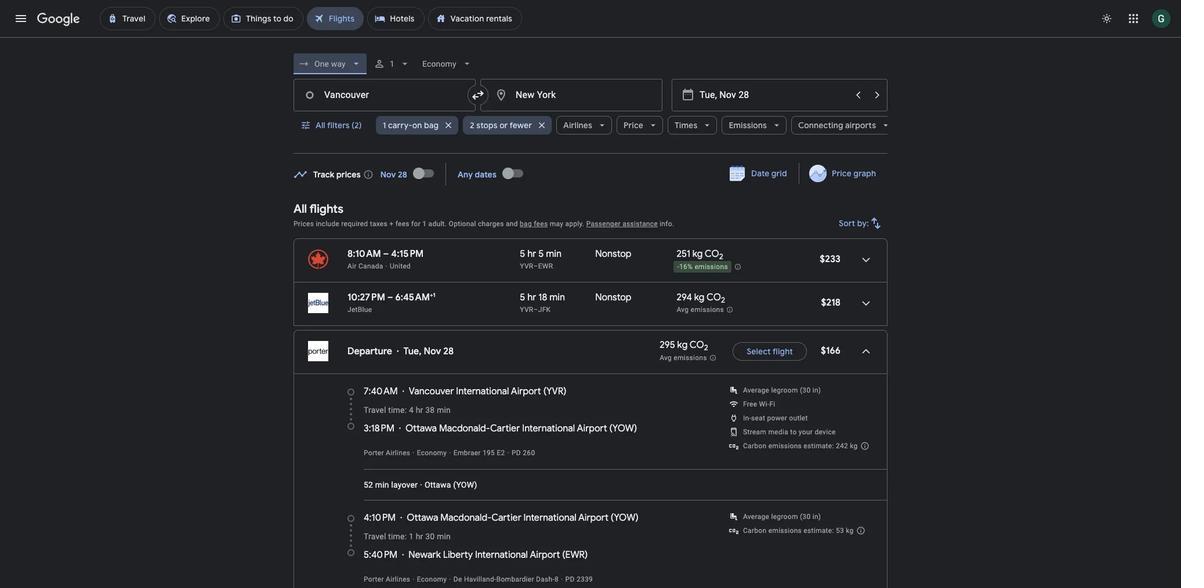 Task type: describe. For each thing, give the bounding box(es) containing it.
2 average from the top
[[743, 513, 769, 521]]

Arrival time: 4:15 PM. text field
[[391, 248, 424, 260]]

total duration 5 hr 18 min. element
[[520, 292, 595, 305]]

emissions down 295 kg co 2 on the right bottom of the page
[[674, 354, 707, 362]]

select
[[747, 346, 771, 357]]

dates
[[475, 169, 497, 180]]

media
[[768, 428, 788, 436]]

emissions down stream media to your device
[[768, 442, 802, 450]]

1 fees from the left
[[395, 220, 409, 228]]

united
[[390, 262, 411, 270]]

airlines inside popup button
[[563, 120, 592, 131]]

52 min layover
[[364, 480, 418, 490]]

+ inside 10:27 pm – 6:45 am + 1
[[430, 291, 433, 299]]

nov 28
[[380, 169, 407, 180]]

air
[[347, 262, 357, 270]]

departure
[[347, 346, 392, 357]]

1 inside 10:27 pm – 6:45 am + 1
[[433, 291, 435, 299]]

1 button
[[369, 50, 415, 78]]

kg for 295
[[677, 340, 688, 351]]

all flights
[[294, 202, 343, 216]]

min inside the 5 hr 5 min yvr – ewr
[[546, 248, 562, 260]]

1 legroom from the top
[[771, 386, 798, 394]]

Arrival time: 6:45 AM on  Wednesday, November 29. text field
[[395, 291, 435, 303]]

3:18 pm
[[364, 423, 394, 434]]

travel time: 4 hr 38 min
[[364, 405, 451, 415]]

price graph
[[832, 168, 876, 179]]

Departure time: 4:10 PM. text field
[[364, 512, 396, 524]]

carbon emissions estimate: 53 kilograms element
[[743, 527, 854, 535]]

estimate: for 242
[[804, 442, 834, 450]]

avg for 295
[[660, 354, 672, 362]]

166 US dollars text field
[[821, 345, 841, 357]]

hr inside 5 hr 18 min yvr – jfk
[[527, 292, 536, 303]]

nonstop for 5 hr 5 min
[[595, 248, 631, 260]]

havilland-
[[464, 575, 496, 584]]

assistance
[[623, 220, 658, 228]]

apply.
[[565, 220, 584, 228]]

ottawa macdonald-cartier international airport ( yow ) for 4:10 pm
[[407, 512, 639, 524]]

times button
[[668, 111, 717, 139]]

total duration 5 hr 5 min. element
[[520, 248, 595, 262]]

airlines for ottawa macdonald-cartier international airport ( yow )
[[386, 575, 410, 584]]

taxes
[[370, 220, 388, 228]]

dash-
[[536, 575, 555, 584]]

on
[[412, 120, 422, 131]]

price button
[[617, 111, 663, 139]]

– inside the 5 hr 5 min yvr – ewr
[[533, 262, 538, 270]]

filters
[[327, 120, 350, 131]]

4
[[409, 405, 414, 415]]

ottawa macdonald-cartier international airport ( yow ) for 3:18 pm
[[405, 423, 637, 434]]

emissions button
[[722, 111, 787, 139]]

date
[[751, 168, 770, 179]]

optional
[[449, 220, 476, 228]]

1 vertical spatial yow
[[456, 480, 474, 490]]

carbon emissions estimate: 242 kilograms element
[[743, 442, 858, 450]]

e2
[[497, 449, 505, 457]]

all filters (2)
[[316, 120, 362, 131]]

8
[[555, 575, 559, 584]]

carry-
[[388, 120, 412, 131]]

price for price
[[624, 120, 643, 131]]

embraer
[[454, 449, 481, 457]]

1 average legroom (30 in) from the top
[[743, 386, 821, 394]]

hr right 4
[[416, 405, 423, 415]]

pd for airport
[[565, 575, 575, 584]]

airlines for vancouver international airport ( yvr )
[[386, 449, 410, 457]]

pd 260
[[512, 449, 535, 457]]

4:15 pm
[[391, 248, 424, 260]]

fewer
[[510, 120, 532, 131]]

passenger
[[586, 220, 621, 228]]

select flight
[[747, 346, 793, 357]]

avg emissions for 294
[[677, 306, 724, 314]]

travel for 7:40 am
[[364, 405, 386, 415]]

tue,
[[404, 346, 422, 357]]

294 kg co 2
[[677, 292, 725, 305]]

5 hr 18 min yvr – jfk
[[520, 292, 565, 314]]

embraer 195 e2
[[454, 449, 505, 457]]

date grid button
[[721, 163, 796, 184]]

free wi-fi
[[743, 400, 775, 408]]

tue, nov 28
[[404, 346, 454, 357]]

to
[[790, 428, 797, 436]]

28 inside find the best price region
[[398, 169, 407, 180]]

yow for 4:10 pm
[[614, 512, 635, 524]]

yvr for 5 hr 18 min
[[520, 306, 533, 314]]

seat
[[751, 414, 765, 422]]

16%
[[679, 263, 693, 271]]

travel time: 1 hr 30 min
[[364, 532, 451, 541]]

time: for 7:40 am
[[388, 405, 407, 415]]

may
[[550, 220, 563, 228]]

jetblue
[[347, 306, 372, 314]]

Arrival time: 3:18 PM. text field
[[364, 423, 394, 434]]

all flights main content
[[294, 159, 888, 588]]

jfk
[[538, 306, 551, 314]]

connecting airports button
[[791, 111, 896, 139]]

1 horizontal spatial nov
[[424, 346, 441, 357]]

1 inside "1" popup button
[[390, 59, 394, 68]]

canada
[[358, 262, 383, 270]]

track
[[313, 169, 334, 180]]

0 vertical spatial +
[[389, 220, 394, 228]]

include
[[316, 220, 339, 228]]

macdonald- for 4:10 pm
[[441, 512, 492, 524]]

5 for 5
[[520, 248, 525, 260]]

fi
[[769, 400, 775, 408]]

– up canada
[[383, 248, 389, 260]]

30
[[425, 532, 435, 541]]

economy for ottawa
[[417, 449, 447, 457]]

Departure time: 8:10 AM. text field
[[347, 248, 381, 260]]

4:10 pm
[[364, 512, 396, 524]]

swap origin and destination. image
[[471, 88, 485, 102]]

yvr for 5 hr 5 min
[[520, 262, 533, 270]]

min right 30 at the left of page
[[437, 532, 451, 541]]

251 kg co 2
[[677, 248, 723, 262]]

2 for 295
[[704, 343, 708, 353]]

min right 52
[[375, 480, 389, 490]]

graph
[[853, 168, 876, 179]]

date grid
[[751, 168, 787, 179]]

294
[[677, 292, 692, 303]]

Departure time: 10:27 PM. text field
[[347, 292, 385, 303]]

Departure text field
[[700, 79, 848, 111]]

emissions down 294 kg co 2
[[691, 306, 724, 314]]

cartier for 4:10 pm
[[492, 512, 521, 524]]

track prices
[[313, 169, 361, 180]]

sort by: button
[[834, 209, 888, 237]]

-
[[677, 263, 679, 271]]

price graph button
[[802, 163, 885, 184]]

avg for 294
[[677, 306, 689, 314]]

1 carry-on bag button
[[376, 111, 458, 139]]

price for price graph
[[832, 168, 851, 179]]

porter for 3:18 pm
[[364, 449, 384, 457]]

2 stops or fewer
[[470, 120, 532, 131]]

emissions left 53
[[768, 527, 802, 535]]

connecting airports
[[798, 120, 876, 131]]

295
[[660, 340, 675, 351]]

ewr inside the 5 hr 5 min yvr – ewr
[[538, 262, 553, 270]]

sort
[[839, 218, 855, 229]]

251
[[677, 248, 690, 260]]

carbon emissions estimate: 53 kg
[[743, 527, 854, 535]]

(2)
[[352, 120, 362, 131]]



Task type: vqa. For each thing, say whether or not it's contained in the screenshot.
9:35 PM TEXT BOX
no



Task type: locate. For each thing, give the bounding box(es) containing it.
all inside main content
[[294, 202, 307, 216]]

1 porter from the top
[[364, 449, 384, 457]]

any
[[458, 169, 473, 180]]

0 vertical spatial nov
[[380, 169, 396, 180]]

loading results progress bar
[[0, 37, 1181, 39]]

porter airlines for 5:40 pm
[[364, 575, 410, 584]]

0 vertical spatial in)
[[813, 386, 821, 394]]

2 inside popup button
[[470, 120, 474, 131]]

– down the total duration 5 hr 5 min. element
[[533, 262, 538, 270]]

average up carbon emissions estimate: 53 kilograms element
[[743, 513, 769, 521]]

0 vertical spatial ottawa
[[405, 423, 437, 434]]

ottawa up 30 at the left of page
[[407, 512, 438, 524]]

in) down $166
[[813, 386, 821, 394]]

0 vertical spatial bag
[[424, 120, 439, 131]]

1 vertical spatial 28
[[443, 346, 454, 357]]

2 for 294
[[721, 295, 725, 305]]

avg emissions down 294 kg co 2
[[677, 306, 724, 314]]

1 time: from the top
[[388, 405, 407, 415]]

estimate: for 53
[[804, 527, 834, 535]]

2 vertical spatial ottawa
[[407, 512, 438, 524]]

1 vertical spatial all
[[294, 202, 307, 216]]

0 horizontal spatial all
[[294, 202, 307, 216]]

0 horizontal spatial fees
[[395, 220, 409, 228]]

find the best price region
[[294, 159, 888, 193]]

pd 2339
[[565, 575, 593, 584]]

0 vertical spatial average
[[743, 386, 769, 394]]

travel up 3:18 pm
[[364, 405, 386, 415]]

0 vertical spatial porter airlines
[[364, 449, 410, 457]]

economy for newark
[[417, 575, 447, 584]]

co right 294
[[707, 292, 721, 303]]

None field
[[294, 53, 367, 74], [418, 53, 477, 74], [294, 53, 367, 74], [418, 53, 477, 74]]

all up prices
[[294, 202, 307, 216]]

1 (30 from the top
[[800, 386, 811, 394]]

28
[[398, 169, 407, 180], [443, 346, 454, 357]]

None search field
[[294, 50, 896, 154]]

1 horizontal spatial ewr
[[565, 549, 585, 561]]

2 nonstop from the top
[[595, 292, 631, 303]]

macdonald- for 3:18 pm
[[439, 423, 490, 434]]

$166
[[821, 345, 841, 357]]

carbon for carbon emissions estimate: 242 kg
[[743, 442, 767, 450]]

fees left for
[[395, 220, 409, 228]]

1 horizontal spatial all
[[316, 120, 325, 131]]

nov right tue,
[[424, 346, 441, 357]]

1 vertical spatial legroom
[[771, 513, 798, 521]]

average legroom (30 in) up carbon emissions estimate: 53 kilograms element
[[743, 513, 821, 521]]

1 vertical spatial economy
[[417, 575, 447, 584]]

1 horizontal spatial bag
[[520, 220, 532, 228]]

newark liberty international airport ( ewr )
[[409, 549, 588, 561]]

macdonald- down ottawa ( yow )
[[441, 512, 492, 524]]

estimate:
[[804, 442, 834, 450], [804, 527, 834, 535]]

nonstop flight. element for 5 hr 5 min
[[595, 248, 631, 262]]

1 vertical spatial nov
[[424, 346, 441, 357]]

0 horizontal spatial ewr
[[538, 262, 553, 270]]

cartier up e2
[[490, 423, 520, 434]]

average legroom (30 in) up the 'fi'
[[743, 386, 821, 394]]

outlet
[[789, 414, 808, 422]]

1 horizontal spatial price
[[832, 168, 851, 179]]

0 vertical spatial yvr
[[520, 262, 533, 270]]

(30 up carbon emissions estimate: 53 kilograms element
[[800, 513, 811, 521]]

0 vertical spatial price
[[624, 120, 643, 131]]

2 right 295
[[704, 343, 708, 353]]

0 horizontal spatial price
[[624, 120, 643, 131]]

2 porter airlines from the top
[[364, 575, 410, 584]]

bag right on
[[424, 120, 439, 131]]

ottawa macdonald-cartier international airport ( yow )
[[405, 423, 637, 434], [407, 512, 639, 524]]

stream
[[743, 428, 766, 436]]

bag right and
[[520, 220, 532, 228]]

avg down 294
[[677, 306, 689, 314]]

218 US dollars text field
[[821, 297, 841, 309]]

vancouver international airport ( yvr )
[[409, 386, 566, 397]]

all left filters on the left top of page
[[316, 120, 325, 131]]

1 economy from the top
[[417, 449, 447, 457]]

1 vertical spatial avg emissions
[[660, 354, 707, 362]]

1 horizontal spatial fees
[[534, 220, 548, 228]]

1 vertical spatial airlines
[[386, 449, 410, 457]]

kg inside 295 kg co 2
[[677, 340, 688, 351]]

2 economy from the top
[[417, 575, 447, 584]]

min right 38
[[437, 405, 451, 415]]

1 vertical spatial porter
[[364, 575, 384, 584]]

28 right tue,
[[443, 346, 454, 357]]

5 for 18
[[520, 292, 525, 303]]

ottawa for 3:18 pm
[[405, 423, 437, 434]]

1 inside 1 carry-on bag popup button
[[383, 120, 386, 131]]

Arrival time: 5:40 PM. text field
[[364, 549, 398, 561]]

legroom up carbon emissions estimate: 53 kilograms element
[[771, 513, 798, 521]]

2 inside 295 kg co 2
[[704, 343, 708, 353]]

min inside 5 hr 18 min yvr – jfk
[[549, 292, 565, 303]]

– inside 5 hr 18 min yvr – jfk
[[533, 306, 538, 314]]

0 vertical spatial (30
[[800, 386, 811, 394]]

0 vertical spatial legroom
[[771, 386, 798, 394]]

1 carry-on bag
[[383, 120, 439, 131]]

co inside 251 kg co 2
[[705, 248, 719, 260]]

5 hr 5 min yvr – ewr
[[520, 248, 562, 270]]

-16% emissions
[[677, 263, 728, 271]]

nonstop flight. element
[[595, 248, 631, 262], [595, 292, 631, 305]]

1 vertical spatial (30
[[800, 513, 811, 521]]

device
[[815, 428, 836, 436]]

1 vertical spatial porter airlines
[[364, 575, 410, 584]]

airports
[[845, 120, 876, 131]]

1 vertical spatial avg
[[660, 354, 672, 362]]

time: left 4
[[388, 405, 407, 415]]

change appearance image
[[1093, 5, 1121, 32]]

0 vertical spatial estimate:
[[804, 442, 834, 450]]

0 vertical spatial nonstop flight. element
[[595, 248, 631, 262]]

main menu image
[[14, 12, 28, 26]]

carbon for carbon emissions estimate: 53 kg
[[743, 527, 767, 535]]

porter down 3:18 pm "text field"
[[364, 449, 384, 457]]

0 vertical spatial avg
[[677, 306, 689, 314]]

+
[[389, 220, 394, 228], [430, 291, 433, 299]]

travel down 4:10 pm
[[364, 532, 386, 541]]

connecting
[[798, 120, 843, 131]]

learn more about tracked prices image
[[363, 169, 373, 180]]

1
[[390, 59, 394, 68], [383, 120, 386, 131], [422, 220, 427, 228], [433, 291, 435, 299], [409, 532, 414, 541]]

ottawa
[[405, 423, 437, 434], [425, 480, 451, 490], [407, 512, 438, 524]]

adult.
[[428, 220, 447, 228]]

0 vertical spatial 28
[[398, 169, 407, 180]]

leaves vancouver international airport at 10:27 pm on tuesday, november 28 and arrives at john f. kennedy international airport at 6:45 am on wednesday, november 29. element
[[347, 291, 435, 303]]

cartier for 3:18 pm
[[490, 423, 520, 434]]

0 horizontal spatial bag
[[424, 120, 439, 131]]

1 vertical spatial estimate:
[[804, 527, 834, 535]]

kg
[[692, 248, 703, 260], [694, 292, 705, 303], [677, 340, 688, 351], [850, 442, 858, 450], [846, 527, 854, 535]]

time:
[[388, 405, 407, 415], [388, 532, 407, 541]]

co inside 295 kg co 2
[[690, 340, 704, 351]]

airlines button
[[556, 111, 612, 139]]

1 estimate: from the top
[[804, 442, 834, 450]]

avg down 295
[[660, 354, 672, 362]]

5 inside 5 hr 18 min yvr – jfk
[[520, 292, 525, 303]]

0 vertical spatial all
[[316, 120, 325, 131]]

2 legroom from the top
[[771, 513, 798, 521]]

2 in) from the top
[[813, 513, 821, 521]]

travel for 4:10 pm
[[364, 532, 386, 541]]

52
[[364, 480, 373, 490]]

0 vertical spatial ottawa macdonald-cartier international airport ( yow )
[[405, 423, 637, 434]]

porter for 5:40 pm
[[364, 575, 384, 584]]

ottawa down 38
[[405, 423, 437, 434]]

0 vertical spatial macdonald-
[[439, 423, 490, 434]]

none search field containing all filters (2)
[[294, 50, 896, 154]]

co inside 294 kg co 2
[[707, 292, 721, 303]]

and
[[506, 220, 518, 228]]

pd right '8'
[[565, 575, 575, 584]]

1 vertical spatial nonstop
[[595, 292, 631, 303]]

fees left may
[[534, 220, 548, 228]]

nonstop for 5 hr 18 min
[[595, 292, 631, 303]]

bag inside popup button
[[424, 120, 439, 131]]

2 nonstop flight. element from the top
[[595, 292, 631, 305]]

price inside button
[[832, 168, 851, 179]]

5
[[520, 248, 525, 260], [538, 248, 544, 260], [520, 292, 525, 303]]

2 up -16% emissions
[[719, 252, 723, 262]]

estimate: left 53
[[804, 527, 834, 535]]

nonstop flight. element for 5 hr 18 min
[[595, 292, 631, 305]]

2 right 294
[[721, 295, 725, 305]]

1 vertical spatial time:
[[388, 532, 407, 541]]

air canada
[[347, 262, 383, 270]]

2 fees from the left
[[534, 220, 548, 228]]

hr left 30 at the left of page
[[416, 532, 423, 541]]

yvr inside 5 hr 18 min yvr – jfk
[[520, 306, 533, 314]]

 image
[[386, 262, 388, 270]]

1 vertical spatial co
[[707, 292, 721, 303]]

kg right 294
[[694, 292, 705, 303]]

pd
[[512, 449, 521, 457], [565, 575, 575, 584]]

co up -16% emissions
[[705, 248, 719, 260]]

1 vertical spatial pd
[[565, 575, 575, 584]]

co for 295
[[690, 340, 704, 351]]

grid
[[772, 168, 787, 179]]

hr inside the 5 hr 5 min yvr – ewr
[[527, 248, 536, 260]]

legroom up the 'fi'
[[771, 386, 798, 394]]

0 vertical spatial avg emissions
[[677, 306, 724, 314]]

0 vertical spatial time:
[[388, 405, 407, 415]]

2 (30 from the top
[[800, 513, 811, 521]]

porter airlines for 3:18 pm
[[364, 449, 410, 457]]

ottawa macdonald-cartier international airport ( yow ) up newark liberty international airport ( ewr )
[[407, 512, 639, 524]]

1 travel from the top
[[364, 405, 386, 415]]

2 estimate: from the top
[[804, 527, 834, 535]]

ewr up pd 2339
[[565, 549, 585, 561]]

0 vertical spatial porter
[[364, 449, 384, 457]]

pd left the 260
[[512, 449, 521, 457]]

flight
[[773, 346, 793, 357]]

kg up -16% emissions
[[692, 248, 703, 260]]

yow for 3:18 pm
[[612, 423, 634, 434]]

2 porter from the top
[[364, 575, 384, 584]]

any dates
[[458, 169, 497, 180]]

– left 6:45 am
[[387, 292, 393, 303]]

1 vertical spatial cartier
[[492, 512, 521, 524]]

1 vertical spatial ottawa macdonald-cartier international airport ( yow )
[[407, 512, 639, 524]]

price right airlines popup button
[[624, 120, 643, 131]]

avg emissions down 295 kg co 2 on the right bottom of the page
[[660, 354, 707, 362]]

airlines up find the best price region
[[563, 120, 592, 131]]

stops
[[476, 120, 498, 131]]

1 vertical spatial +
[[430, 291, 433, 299]]

195
[[483, 449, 495, 457]]

(30 up outlet
[[800, 386, 811, 394]]

economy down newark
[[417, 575, 447, 584]]

0 vertical spatial nonstop
[[595, 248, 631, 260]]

2 inside 251 kg co 2
[[719, 252, 723, 262]]

legroom
[[771, 386, 798, 394], [771, 513, 798, 521]]

estimate: down "device"
[[804, 442, 834, 450]]

porter
[[364, 449, 384, 457], [364, 575, 384, 584]]

0 horizontal spatial +
[[389, 220, 394, 228]]

2 average legroom (30 in) from the top
[[743, 513, 821, 521]]

price left the graph
[[832, 168, 851, 179]]

min right 18
[[549, 292, 565, 303]]

ottawa macdonald-cartier international airport ( yow ) up pd 260
[[405, 423, 637, 434]]

time: for 4:10 pm
[[388, 532, 407, 541]]

kg for 294
[[694, 292, 705, 303]]

cartier
[[490, 423, 520, 434], [492, 512, 521, 524]]

2 left stops at left top
[[470, 120, 474, 131]]

kg for 251
[[692, 248, 703, 260]]

in)
[[813, 386, 821, 394], [813, 513, 821, 521]]

28 right the learn more about tracked prices image
[[398, 169, 407, 180]]

nov inside find the best price region
[[380, 169, 396, 180]]

2 vertical spatial yow
[[614, 512, 635, 524]]

emissions down 251 kg co 2
[[695, 263, 728, 271]]

hr down bag fees button
[[527, 248, 536, 260]]

kg right 242
[[850, 442, 858, 450]]

kg inside 294 kg co 2
[[694, 292, 705, 303]]

1 vertical spatial average
[[743, 513, 769, 521]]

0 vertical spatial yow
[[612, 423, 634, 434]]

porter down arrival time: 5:40 pm. text box
[[364, 575, 384, 584]]

prices include required taxes + fees for 1 adult. optional charges and bag fees may apply. passenger assistance
[[294, 220, 658, 228]]

travel
[[364, 405, 386, 415], [364, 532, 386, 541]]

5:40 pm
[[364, 549, 398, 561]]

airport
[[511, 386, 541, 397], [577, 423, 607, 434], [578, 512, 609, 524], [530, 549, 560, 561]]

1 porter airlines from the top
[[364, 449, 410, 457]]

2 inside 294 kg co 2
[[721, 295, 725, 305]]

1 vertical spatial price
[[832, 168, 851, 179]]

your
[[799, 428, 813, 436]]

price inside popup button
[[624, 120, 643, 131]]

international
[[456, 386, 509, 397], [522, 423, 575, 434], [524, 512, 576, 524], [475, 549, 528, 561]]

all for all filters (2)
[[316, 120, 325, 131]]

233 US dollars text field
[[820, 254, 841, 265]]

1 in) from the top
[[813, 386, 821, 394]]

airlines down 3:18 pm
[[386, 449, 410, 457]]

cartier up newark liberty international airport ( ewr )
[[492, 512, 521, 524]]

leaves vancouver international airport at 8:10 am on tuesday, november 28 and arrives at newark liberty international airport at 4:15 pm on tuesday, november 28. element
[[347, 248, 424, 260]]

ottawa right "layover"
[[425, 480, 451, 490]]

hr left 18
[[527, 292, 536, 303]]

10:27 pm – 6:45 am + 1
[[347, 291, 435, 303]]

1 vertical spatial macdonald-
[[441, 512, 492, 524]]

porter airlines down 3:18 pm
[[364, 449, 410, 457]]

carbon emissions estimate: 242 kg
[[743, 442, 858, 450]]

0 horizontal spatial avg
[[660, 354, 672, 362]]

0 vertical spatial economy
[[417, 449, 447, 457]]

(
[[543, 386, 546, 397], [609, 423, 612, 434], [453, 480, 456, 490], [611, 512, 614, 524], [562, 549, 565, 561]]

2 time: from the top
[[388, 532, 407, 541]]

all inside button
[[316, 120, 325, 131]]

kg right 295
[[677, 340, 688, 351]]

– down total duration 5 hr 18 min. element
[[533, 306, 538, 314]]

power
[[767, 414, 787, 422]]

1 vertical spatial ewr
[[565, 549, 585, 561]]

0 vertical spatial airlines
[[563, 120, 592, 131]]

ewr
[[538, 262, 553, 270], [565, 549, 585, 561]]

1 horizontal spatial +
[[430, 291, 433, 299]]

0 horizontal spatial 28
[[398, 169, 407, 180]]

yow
[[612, 423, 634, 434], [456, 480, 474, 490], [614, 512, 635, 524]]

bag inside all flights main content
[[520, 220, 532, 228]]

all for all flights
[[294, 202, 307, 216]]

flight details. leaves vancouver international airport at 10:27 pm on tuesday, november 28 and arrives at john f. kennedy international airport at 6:45 am on wednesday, november 29. image
[[852, 289, 880, 317]]

1 horizontal spatial 28
[[443, 346, 454, 357]]

2 travel from the top
[[364, 532, 386, 541]]

stream media to your device
[[743, 428, 836, 436]]

flight details. leaves vancouver international airport at 8:10 am on tuesday, november 28 and arrives at newark liberty international airport at 4:15 pm on tuesday, november 28. image
[[852, 246, 880, 274]]

macdonald- up embraer
[[439, 423, 490, 434]]

2 vertical spatial co
[[690, 340, 704, 351]]

1 vertical spatial carbon
[[743, 527, 767, 535]]

0 vertical spatial cartier
[[490, 423, 520, 434]]

co
[[705, 248, 719, 260], [707, 292, 721, 303], [690, 340, 704, 351]]

1 vertical spatial yvr
[[520, 306, 533, 314]]

for
[[411, 220, 421, 228]]

kg right 53
[[846, 527, 854, 535]]

or
[[500, 120, 508, 131]]

kg inside 251 kg co 2
[[692, 248, 703, 260]]

co right 295
[[690, 340, 704, 351]]

1 vertical spatial ottawa
[[425, 480, 451, 490]]

yvr inside the 5 hr 5 min yvr – ewr
[[520, 262, 533, 270]]

ewr down the total duration 5 hr 5 min. element
[[538, 262, 553, 270]]

times
[[675, 120, 698, 131]]

2 for 251
[[719, 252, 723, 262]]

1 nonstop flight. element from the top
[[595, 248, 631, 262]]

1 vertical spatial travel
[[364, 532, 386, 541]]

None text field
[[294, 79, 476, 111], [480, 79, 662, 111], [294, 79, 476, 111], [480, 79, 662, 111]]

1 vertical spatial in)
[[813, 513, 821, 521]]

avg emissions for 295
[[660, 354, 707, 362]]

0 vertical spatial ewr
[[538, 262, 553, 270]]

1 horizontal spatial pd
[[565, 575, 575, 584]]

avg
[[677, 306, 689, 314], [660, 354, 672, 362]]

0 vertical spatial travel
[[364, 405, 386, 415]]

38
[[425, 405, 435, 415]]

porter airlines down arrival time: 5:40 pm. text box
[[364, 575, 410, 584]]

1 horizontal spatial avg
[[677, 306, 689, 314]]

macdonald-
[[439, 423, 490, 434], [441, 512, 492, 524]]

$218
[[821, 297, 841, 309]]

in-seat power outlet
[[743, 414, 808, 422]]

pd for international
[[512, 449, 521, 457]]

1 carbon from the top
[[743, 442, 767, 450]]

co for 251
[[705, 248, 719, 260]]

1 nonstop from the top
[[595, 248, 631, 260]]

1 vertical spatial bag
[[520, 220, 532, 228]]

emissions
[[729, 120, 767, 131]]

18
[[538, 292, 547, 303]]

ottawa for 4:10 pm
[[407, 512, 438, 524]]

newark
[[409, 549, 441, 561]]

Departure time: 7:40 AM. text field
[[364, 386, 398, 397]]

7:40 am
[[364, 386, 398, 397]]

time: up 5:40 pm
[[388, 532, 407, 541]]

1 average from the top
[[743, 386, 769, 394]]

passenger assistance button
[[586, 220, 658, 228]]

bag fees button
[[520, 220, 548, 228]]

by:
[[857, 218, 869, 229]]

layover
[[391, 480, 418, 490]]

$233
[[820, 254, 841, 265]]

price
[[624, 120, 643, 131], [832, 168, 851, 179]]

prices
[[336, 169, 361, 180]]

1 vertical spatial nonstop flight. element
[[595, 292, 631, 305]]

0 horizontal spatial pd
[[512, 449, 521, 457]]

2 carbon from the top
[[743, 527, 767, 535]]

bag
[[424, 120, 439, 131], [520, 220, 532, 228]]

min down may
[[546, 248, 562, 260]]

economy left embraer
[[417, 449, 447, 457]]

1 vertical spatial average legroom (30 in)
[[743, 513, 821, 521]]

de havilland-bombardier dash-8
[[454, 575, 559, 584]]

min
[[546, 248, 562, 260], [549, 292, 565, 303], [437, 405, 451, 415], [375, 480, 389, 490], [437, 532, 451, 541]]

co for 294
[[707, 292, 721, 303]]

2 vertical spatial yvr
[[546, 386, 563, 397]]

required
[[341, 220, 368, 228]]

prices
[[294, 220, 314, 228]]

2 vertical spatial airlines
[[386, 575, 410, 584]]

– inside 10:27 pm – 6:45 am + 1
[[387, 292, 393, 303]]

nov right the learn more about tracked prices image
[[380, 169, 396, 180]]

sort by:
[[839, 218, 869, 229]]

0 horizontal spatial nov
[[380, 169, 396, 180]]

0 vertical spatial average legroom (30 in)
[[743, 386, 821, 394]]

10:27 pm
[[347, 292, 385, 303]]

average up free wi-fi
[[743, 386, 769, 394]]

airlines down 5:40 pm
[[386, 575, 410, 584]]

in) up carbon emissions estimate: 53 kilograms element
[[813, 513, 821, 521]]

0 vertical spatial pd
[[512, 449, 521, 457]]

0 vertical spatial co
[[705, 248, 719, 260]]

0 vertical spatial carbon
[[743, 442, 767, 450]]



